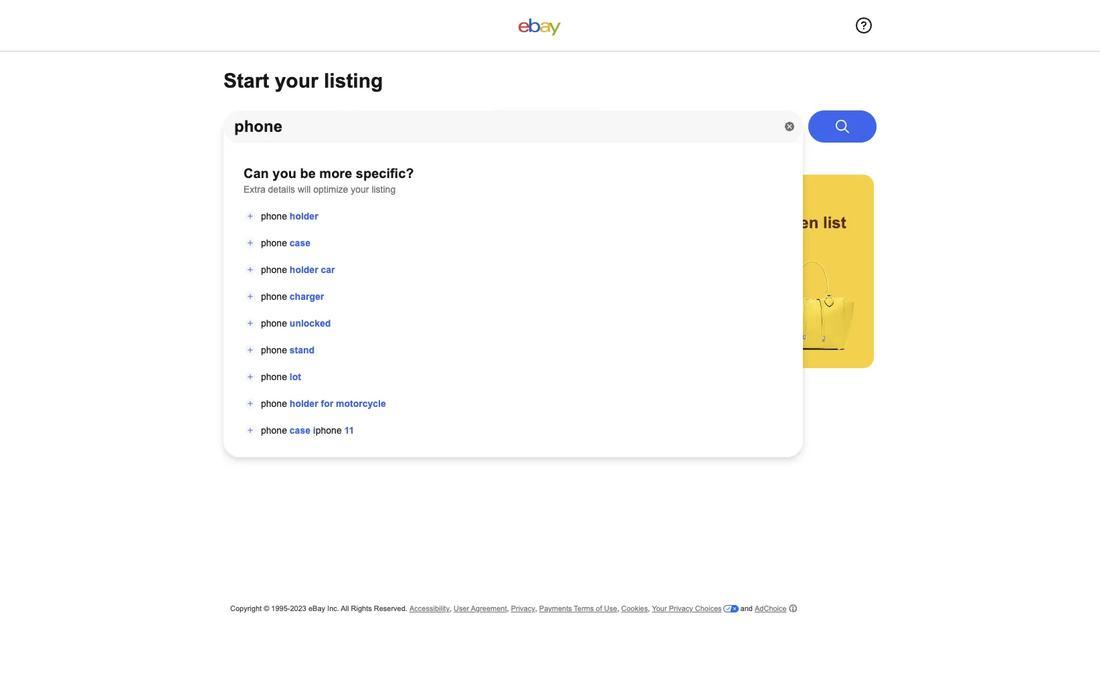 Task type: describe. For each thing, give the bounding box(es) containing it.
unlocked
[[290, 318, 331, 329]]

accessibility
[[410, 605, 450, 613]]

holder for holder car
[[290, 264, 318, 275]]

more
[[320, 166, 352, 181]]

cookies link
[[622, 605, 648, 613]]

payments
[[539, 605, 572, 613]]

optimize
[[313, 184, 348, 195]]

choices
[[695, 605, 722, 613]]

2 privacy from the left
[[669, 605, 693, 613]]

can
[[244, 166, 269, 181]]

phone for case
[[261, 238, 287, 248]]

start your listing
[[224, 70, 383, 92]]

then
[[785, 214, 819, 232]]

reserved.
[[374, 605, 408, 613]]

phone for charger
[[261, 291, 287, 302]]

1 , from the left
[[450, 605, 452, 613]]

list box containing phone
[[224, 203, 803, 444]]

item
[[717, 235, 750, 253]]

inc.
[[327, 605, 339, 613]]

keywords
[[283, 192, 357, 210]]

phone for holder
[[261, 211, 287, 222]]

rights
[[351, 605, 372, 613]]

other
[[373, 214, 413, 232]]

adchoice link
[[755, 604, 797, 613]]

phone stand
[[261, 345, 315, 355]]

list
[[823, 214, 847, 232]]

or
[[352, 214, 368, 232]]

phone for lot
[[261, 372, 287, 382]]

make
[[747, 192, 788, 210]]

image3 image
[[769, 260, 858, 350]]

preview,
[[678, 192, 743, 210]]

your
[[652, 605, 667, 613]]

car
[[321, 264, 335, 275]]

5 , from the left
[[648, 605, 650, 613]]

you
[[273, 166, 296, 181]]

agreement
[[471, 605, 507, 613]]

stand
[[290, 345, 315, 355]]

1 privacy from the left
[[511, 605, 535, 613]]

type
[[242, 192, 279, 210]]

preview, make changes, and then list your item
[[678, 192, 847, 253]]

like
[[362, 192, 388, 210]]

accessibility link
[[410, 605, 450, 613]]

ebay
[[309, 605, 325, 613]]

(isbn,
[[298, 235, 346, 253]]

privacy link
[[511, 605, 535, 613]]

details inside can you be more specific? extra details will optimize your listing
[[268, 184, 295, 195]]

extra
[[244, 184, 266, 195]]

phone for stand
[[261, 345, 287, 355]]

phone lot
[[261, 372, 301, 382]]

type keywords like brand, model, or other details (isbn, mpn, vin) in the search box above
[[242, 192, 413, 296]]

i
[[313, 425, 316, 436]]

motorcycle
[[336, 398, 386, 409]]

details inside type keywords like brand, model, or other details (isbn, mpn, vin) in the search box above
[[242, 235, 293, 253]]

user agreement link
[[454, 605, 507, 613]]

your inside can you be more specific? extra details will optimize your listing
[[351, 184, 369, 195]]

user
[[454, 605, 469, 613]]

brand,
[[242, 214, 291, 232]]

11
[[344, 425, 354, 436]]

case for phone case i phone 11
[[290, 425, 311, 436]]



Task type: locate. For each thing, give the bounding box(es) containing it.
will
[[298, 184, 311, 195]]

2 vertical spatial your
[[678, 235, 713, 253]]

1 vertical spatial listing
[[372, 184, 396, 195]]

privacy right your
[[669, 605, 693, 613]]

phone left 11
[[316, 425, 342, 436]]

of
[[596, 605, 602, 613]]

case for phone case
[[290, 238, 311, 248]]

0 vertical spatial your
[[275, 70, 318, 92]]

your down more
[[351, 184, 369, 195]]

cookies
[[622, 605, 648, 613]]

phone unlocked
[[261, 318, 331, 329]]

1 vertical spatial holder
[[290, 264, 318, 275]]

all
[[341, 605, 349, 613]]

0 horizontal spatial privacy
[[511, 605, 535, 613]]

3 , from the left
[[535, 605, 537, 613]]

case up the
[[290, 238, 311, 248]]

phone left charger on the top left of page
[[261, 291, 287, 302]]

adchoice
[[755, 605, 787, 613]]

holder down keywords
[[290, 211, 318, 222]]

phone down phone lot
[[261, 398, 287, 409]]

copyright © 1995-2023 ebay inc. all rights reserved. accessibility , user agreement , privacy , payments terms of use , cookies , your privacy choices
[[230, 605, 722, 613]]

use
[[604, 605, 617, 613]]

1 horizontal spatial privacy
[[669, 605, 693, 613]]

1 horizontal spatial your
[[351, 184, 369, 195]]

1 vertical spatial and
[[741, 605, 753, 613]]

listing inside can you be more specific? extra details will optimize your listing
[[372, 184, 396, 195]]

privacy left payments in the bottom of the page
[[511, 605, 535, 613]]

and adchoice
[[739, 605, 787, 613]]

your down changes,
[[678, 235, 713, 253]]

1 vertical spatial details
[[242, 235, 293, 253]]

0 vertical spatial details
[[268, 184, 295, 195]]

, left your
[[648, 605, 650, 613]]

,
[[450, 605, 452, 613], [507, 605, 509, 613], [535, 605, 537, 613], [617, 605, 620, 613], [648, 605, 650, 613]]

case left i
[[290, 425, 311, 436]]

, left user
[[450, 605, 452, 613]]

phone
[[261, 211, 287, 222], [261, 238, 287, 248], [261, 264, 287, 275], [261, 291, 287, 302], [261, 318, 287, 329], [261, 345, 287, 355], [261, 372, 287, 382], [261, 398, 287, 409], [261, 425, 287, 436], [316, 425, 342, 436]]

, left cookies
[[617, 605, 620, 613]]

search
[[326, 256, 378, 274]]

4 , from the left
[[617, 605, 620, 613]]

0 vertical spatial holder
[[290, 211, 318, 222]]

the
[[298, 256, 322, 274]]

2023
[[290, 605, 307, 613]]

can you be more specific? extra details will optimize your listing
[[244, 166, 414, 195]]

be
[[300, 166, 316, 181]]

details down brand,
[[242, 235, 293, 253]]

holder left the for
[[290, 398, 318, 409]]

phone case
[[261, 238, 311, 248]]

0 vertical spatial listing
[[324, 70, 383, 92]]

0 vertical spatial and
[[752, 214, 781, 232]]

privacy
[[511, 605, 535, 613], [669, 605, 693, 613]]

above
[[242, 278, 289, 296]]

, left payments in the bottom of the page
[[535, 605, 537, 613]]

phone left the lot at left
[[261, 372, 287, 382]]

case
[[290, 238, 311, 248], [290, 425, 311, 436]]

phone for unlocked
[[261, 318, 287, 329]]

and down "make"
[[752, 214, 781, 232]]

phone left i
[[261, 425, 287, 436]]

phone up phone stand
[[261, 318, 287, 329]]

phone for holder car
[[261, 264, 287, 275]]

holder for holder
[[290, 211, 318, 222]]

terms
[[574, 605, 594, 613]]

charger
[[290, 291, 324, 302]]

0 vertical spatial case
[[290, 238, 311, 248]]

2 vertical spatial holder
[[290, 398, 318, 409]]

mpn,
[[350, 235, 391, 253]]

2 horizontal spatial your
[[678, 235, 713, 253]]

specific?
[[356, 166, 414, 181]]

phone down brand,
[[261, 238, 287, 248]]

list box
[[224, 203, 803, 444]]

details
[[268, 184, 295, 195], [242, 235, 293, 253]]

phone charger
[[261, 291, 324, 302]]

2 holder from the top
[[290, 264, 318, 275]]

phone holder for motorcycle
[[261, 398, 386, 409]]

vin)
[[242, 256, 274, 274]]

phone holder
[[261, 211, 318, 222]]

your inside preview, make changes, and then list your item
[[678, 235, 713, 253]]

phone up above
[[261, 264, 287, 275]]

Tell us what you're selling text field
[[224, 110, 803, 143]]

3 holder from the top
[[290, 398, 318, 409]]

details down you
[[268, 184, 295, 195]]

, left privacy link
[[507, 605, 509, 613]]

phone for holder for motorcycle
[[261, 398, 287, 409]]

phone case i phone 11
[[261, 425, 354, 436]]

1 holder from the top
[[290, 211, 318, 222]]

model,
[[296, 214, 348, 232]]

holder for holder for motorcycle
[[290, 398, 318, 409]]

copyright
[[230, 605, 262, 613]]

payments terms of use link
[[539, 605, 617, 613]]

in
[[279, 256, 293, 274]]

for
[[321, 398, 333, 409]]

2 case from the top
[[290, 425, 311, 436]]

and
[[752, 214, 781, 232], [741, 605, 753, 613]]

box
[[383, 256, 411, 274]]

start
[[224, 70, 269, 92]]

your right start
[[275, 70, 318, 92]]

phone up phone lot
[[261, 345, 287, 355]]

1995-
[[271, 605, 290, 613]]

1 case from the top
[[290, 238, 311, 248]]

your privacy choices link
[[652, 605, 739, 613]]

1 vertical spatial case
[[290, 425, 311, 436]]

holder
[[290, 211, 318, 222], [290, 264, 318, 275], [290, 398, 318, 409]]

0 horizontal spatial your
[[275, 70, 318, 92]]

listing
[[324, 70, 383, 92], [372, 184, 396, 195]]

phone holder car
[[261, 264, 335, 275]]

and inside preview, make changes, and then list your item
[[752, 214, 781, 232]]

holder left "car"
[[290, 264, 318, 275]]

1 vertical spatial your
[[351, 184, 369, 195]]

your
[[275, 70, 318, 92], [351, 184, 369, 195], [678, 235, 713, 253]]

2 , from the left
[[507, 605, 509, 613]]

and left adchoice
[[741, 605, 753, 613]]

lot
[[290, 372, 301, 382]]

changes,
[[678, 214, 748, 232]]

phone down "type"
[[261, 211, 287, 222]]

©
[[264, 605, 269, 613]]



Task type: vqa. For each thing, say whether or not it's contained in the screenshot.
leftmost auction
no



